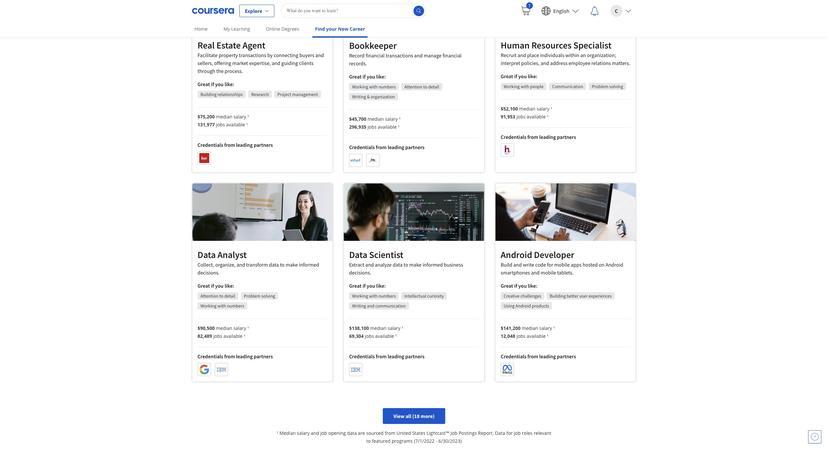 Task type: vqa. For each thing, say whether or not it's contained in the screenshot.


Task type: describe. For each thing, give the bounding box(es) containing it.
available for agent
[[226, 122, 245, 128]]

extract
[[349, 262, 364, 269]]

online degrees link
[[263, 21, 302, 36]]

online
[[266, 26, 280, 32]]

jobs for extract
[[365, 334, 374, 340]]

transform
[[246, 262, 268, 268]]

communication
[[552, 84, 583, 90]]

credentials for agent
[[198, 142, 223, 148]]

find your new career link
[[312, 21, 368, 38]]

0 vertical spatial problem
[[592, 84, 608, 90]]

if for scientist
[[363, 283, 366, 290]]

records.
[[349, 60, 367, 67]]

developer
[[534, 249, 574, 261]]

(18
[[412, 414, 420, 420]]

jobs for financial
[[368, 124, 377, 130]]

$141,200 median salary ¹ 12,048 jobs available ¹
[[501, 325, 555, 340]]

to down organize,
[[219, 293, 223, 299]]

like: for resources
[[528, 73, 537, 80]]

$90,500 median salary ¹ 82,489 jobs available ¹
[[198, 326, 249, 340]]

relations
[[592, 60, 611, 66]]

expertise,
[[249, 60, 271, 66]]

postings
[[459, 431, 477, 437]]

writing for record
[[352, 94, 366, 100]]

roles
[[522, 431, 533, 437]]

management
[[292, 91, 318, 97]]

jobs for specialist
[[517, 114, 526, 120]]

to inside data scientist extract and analyze data to make informed business decisions.
[[404, 262, 408, 269]]

building relationships
[[201, 91, 243, 97]]

great if you like: for record
[[349, 73, 386, 80]]

if for estate
[[211, 81, 214, 88]]

great for real estate agent
[[198, 81, 210, 88]]

from inside ¹ median salary and job opening data are sourced from united states lightcast™ job postings report. data for job roles relevant to featured programs (7/1/2022 - 6/30/2023)
[[385, 431, 395, 437]]

experiences
[[589, 293, 612, 299]]

decisions. for analyst
[[198, 270, 220, 276]]

an
[[580, 52, 586, 58]]

median for analyst
[[216, 326, 232, 332]]

0 horizontal spatial problem solving
[[244, 293, 275, 299]]

individuals
[[540, 52, 564, 58]]

credentials for build
[[501, 354, 526, 360]]

available for specialist
[[527, 114, 546, 120]]

partners for developer
[[557, 354, 576, 360]]

resources
[[532, 39, 572, 51]]

challenges
[[521, 293, 541, 299]]

the
[[216, 68, 224, 74]]

salary inside ¹ median salary and job opening data are sourced from united states lightcast™ job postings report. data for job roles relevant to featured programs (7/1/2022 - 6/30/2023)
[[297, 431, 310, 437]]

real
[[198, 39, 215, 51]]

writing and communication
[[352, 304, 406, 310]]

working up "$90,500"
[[201, 303, 217, 309]]

guiding
[[281, 60, 298, 66]]

¹ inside ¹ median salary and job opening data are sourced from united states lightcast™ job postings report. data for job roles relevant to featured programs (7/1/2022 - 6/30/2023)
[[277, 431, 278, 437]]

sourced
[[366, 431, 384, 437]]

collect,
[[198, 262, 214, 268]]

hosted
[[583, 262, 598, 268]]

transactions inside real estate agent facilitate property transactions by connecting buyers and sellers, offering market expertise, and guiding clients through the process.
[[239, 52, 266, 58]]

find your new career
[[315, 26, 365, 32]]

data inside ¹ median salary and job opening data are sourced from united states lightcast™ job postings report. data for job roles relevant to featured programs (7/1/2022 - 6/30/2023)
[[495, 431, 505, 437]]

and left communication
[[367, 304, 374, 310]]

salary for extract
[[388, 326, 400, 332]]

1 financial from the left
[[366, 52, 385, 59]]

1 vertical spatial mobile
[[541, 270, 556, 276]]

make inside data scientist extract and analyze data to make informed business decisions.
[[409, 262, 422, 269]]

available for financial
[[378, 124, 397, 130]]

building better user experiences
[[550, 293, 612, 299]]

people
[[530, 84, 544, 90]]

great for data scientist
[[349, 283, 362, 290]]

12,048
[[501, 333, 515, 340]]

to inside ¹ median salary and job opening data are sourced from united states lightcast™ job postings report. data for job roles relevant to featured programs (7/1/2022 - 6/30/2023)
[[366, 439, 371, 445]]

sellers,
[[198, 60, 213, 66]]

tablets.
[[557, 270, 574, 276]]

process.
[[225, 68, 243, 74]]

apps
[[571, 262, 582, 268]]

credentials from leading partners for agent
[[198, 142, 273, 148]]

informed inside 'data analyst collect, organize, and transform data to make informed decisions.'
[[299, 262, 319, 268]]

for inside android developer build and write code for mobile apps hosted on android smartphones and mobile tablets.
[[547, 262, 553, 268]]

working for record
[[352, 84, 368, 90]]

with for scientist
[[369, 294, 378, 300]]

available for collect,
[[224, 334, 242, 340]]

building for building relationships
[[201, 91, 217, 97]]

leading for build
[[539, 354, 556, 360]]

real estate agent facilitate property transactions by connecting buyers and sellers, offering market expertise, and guiding clients through the process.
[[198, 39, 324, 74]]

relevant
[[534, 431, 551, 437]]

project management
[[277, 91, 318, 97]]

2 vertical spatial working with numbers
[[201, 303, 244, 309]]

explore
[[245, 7, 262, 14]]

great for human resources specialist
[[501, 73, 513, 80]]

write
[[523, 262, 534, 268]]

median for estate
[[216, 114, 232, 120]]

leading for financial
[[388, 144, 404, 151]]

home
[[195, 26, 208, 32]]

0 horizontal spatial problem
[[244, 293, 260, 299]]

market
[[232, 60, 248, 66]]

and up smartphones
[[513, 262, 522, 268]]

with up $90,500 median salary ¹ 82,489 jobs available ¹
[[217, 303, 226, 309]]

median for scientist
[[370, 326, 387, 332]]

if for record
[[363, 73, 366, 80]]

career
[[350, 26, 365, 32]]

research
[[251, 91, 269, 97]]

working for scientist
[[352, 294, 368, 300]]

bookkeeper record financial transactions and manage financial records.
[[349, 40, 462, 67]]

1 horizontal spatial solving
[[609, 84, 623, 90]]

great if you like: for scientist
[[349, 283, 386, 290]]

building for building better user experiences
[[550, 293, 566, 299]]

new
[[338, 26, 349, 32]]

degrees
[[281, 26, 299, 32]]

if for resources
[[514, 73, 517, 80]]

and down individuals
[[541, 60, 549, 66]]

through
[[198, 68, 215, 74]]

salary for collect,
[[233, 326, 246, 332]]

record
[[349, 52, 365, 59]]

and inside data scientist extract and analyze data to make informed business decisions.
[[365, 262, 374, 269]]

partners for record
[[405, 144, 424, 151]]

from for collect,
[[224, 354, 235, 360]]

partners for resources
[[557, 134, 576, 140]]

working with numbers for record
[[352, 84, 396, 90]]

matters.
[[612, 60, 630, 66]]

and down by
[[272, 60, 280, 66]]

on
[[599, 262, 605, 268]]

programs
[[392, 439, 413, 445]]

are
[[358, 431, 365, 437]]

data for data scientist
[[349, 249, 367, 261]]

help center image
[[811, 434, 819, 442]]

make inside 'data analyst collect, organize, and transform data to make informed decisions.'
[[286, 262, 298, 268]]

explore button
[[239, 4, 274, 17]]

great for bookkeeper
[[349, 73, 362, 80]]

2 vertical spatial android
[[516, 303, 531, 309]]

great if you like: for estate
[[198, 81, 234, 88]]

data analyst image
[[192, 184, 333, 241]]

data scientist image
[[344, 184, 484, 241]]

from for financial
[[376, 144, 387, 151]]

salary for financial
[[385, 116, 398, 122]]

partners for analyst
[[254, 354, 273, 360]]

salary for specialist
[[537, 106, 549, 112]]

data scientist extract and analyze data to make informed business decisions.
[[349, 249, 463, 276]]

featured
[[372, 439, 391, 445]]

leading for specialist
[[539, 134, 556, 140]]

view all (18 more) button
[[383, 409, 445, 425]]

1
[[528, 2, 531, 8]]

and inside 'data analyst collect, organize, and transform data to make informed decisions.'
[[237, 262, 245, 268]]

my
[[224, 26, 230, 32]]

working for resources
[[504, 84, 520, 90]]

buyers
[[299, 52, 314, 58]]

0 vertical spatial android
[[501, 249, 532, 261]]

from for build
[[527, 354, 538, 360]]

intellectual curiosity
[[404, 294, 444, 300]]

from for extract
[[376, 354, 387, 360]]

salary for build
[[539, 325, 552, 332]]

address
[[550, 60, 568, 66]]

credentials from leading partners for specialist
[[501, 134, 576, 140]]

interpret
[[501, 60, 520, 66]]

salary for agent
[[233, 114, 246, 120]]

leading for collect,
[[236, 354, 253, 360]]

and right the buyers at the left top
[[315, 52, 324, 58]]

to down manage
[[423, 84, 427, 90]]

like: for analyst
[[225, 283, 234, 290]]

find
[[315, 26, 325, 32]]

6/30/2023)
[[439, 439, 462, 445]]

median for developer
[[522, 325, 538, 332]]

data for analyst
[[269, 262, 279, 268]]

partners for estate
[[254, 142, 273, 148]]

better
[[567, 293, 579, 299]]

great if you like: for analyst
[[198, 283, 234, 290]]

1 vertical spatial detail
[[224, 293, 235, 299]]

to inside 'data analyst collect, organize, and transform data to make informed decisions.'
[[280, 262, 285, 268]]

states
[[412, 431, 425, 437]]

view
[[394, 414, 405, 420]]

$75,200 median salary ¹ 131,977 jobs available ¹
[[198, 114, 249, 128]]

$75,200
[[198, 114, 215, 120]]



Task type: locate. For each thing, give the bounding box(es) containing it.
for
[[547, 262, 553, 268], [506, 431, 513, 437]]

jobs for collect,
[[213, 334, 222, 340]]

great for android developer
[[501, 283, 513, 289]]

problem
[[592, 84, 608, 90], [244, 293, 260, 299]]

1 horizontal spatial informed
[[423, 262, 443, 269]]

problem solving down transform
[[244, 293, 275, 299]]

available for build
[[527, 333, 546, 340]]

from down $141,200 median salary ¹ 12,048 jobs available ¹
[[527, 354, 538, 360]]

and inside bookkeeper record financial transactions and manage financial records.
[[414, 52, 423, 59]]

0 horizontal spatial building
[[201, 91, 217, 97]]

data inside 'data analyst collect, organize, and transform data to make informed decisions.'
[[269, 262, 279, 268]]

facilitate
[[198, 52, 218, 58]]

and left place
[[518, 52, 526, 58]]

financial
[[366, 52, 385, 59], [443, 52, 462, 59]]

decisions. inside 'data analyst collect, organize, and transform data to make informed decisions.'
[[198, 270, 220, 276]]

1 horizontal spatial problem solving
[[592, 84, 623, 90]]

jobs right 131,977
[[216, 122, 225, 128]]

english
[[553, 7, 569, 14]]

decisions. for scientist
[[349, 270, 371, 276]]

0 horizontal spatial decisions.
[[198, 270, 220, 276]]

like: for record
[[376, 73, 386, 80]]

numbers up communication
[[379, 294, 396, 300]]

0 vertical spatial mobile
[[554, 262, 570, 268]]

you for resources
[[518, 73, 527, 80]]

1 horizontal spatial financial
[[443, 52, 462, 59]]

and inside ¹ median salary and job opening data are sourced from united states lightcast™ job postings report. data for job roles relevant to featured programs (7/1/2022 - 6/30/2023)
[[311, 431, 319, 437]]

analyze
[[375, 262, 392, 269]]

intellectual
[[404, 294, 426, 300]]

jobs for agent
[[216, 122, 225, 128]]

job
[[320, 431, 327, 437], [514, 431, 521, 437]]

great if you like: down records.
[[349, 73, 386, 80]]

credentials down "296,935"
[[349, 144, 375, 151]]

if for analyst
[[211, 283, 214, 290]]

credentials down 82,489
[[198, 354, 223, 360]]

0 vertical spatial detail
[[428, 84, 439, 90]]

1 horizontal spatial decisions.
[[349, 270, 371, 276]]

available for extract
[[375, 334, 394, 340]]

manage
[[424, 52, 442, 59]]

like: up relationships
[[225, 81, 234, 88]]

jobs right 82,489
[[213, 334, 222, 340]]

2 horizontal spatial data
[[393, 262, 403, 269]]

transactions down bookkeeper
[[386, 52, 413, 59]]

creative
[[504, 293, 520, 299]]

from
[[527, 134, 538, 140], [224, 142, 235, 148], [376, 144, 387, 151], [527, 354, 538, 360], [224, 354, 235, 360], [376, 354, 387, 360], [385, 431, 395, 437]]

available inside "$45,700 median salary ¹ 296,935 jobs available ¹"
[[378, 124, 397, 130]]

numbers
[[379, 84, 396, 90], [379, 294, 396, 300], [227, 303, 244, 309]]

salary inside "$45,700 median salary ¹ 296,935 jobs available ¹"
[[385, 116, 398, 122]]

with for resources
[[521, 84, 529, 90]]

coursera image
[[192, 5, 234, 16]]

data left are
[[347, 431, 357, 437]]

2 writing from the top
[[352, 304, 366, 310]]

scientist
[[369, 249, 403, 261]]

median inside the $75,200 median salary ¹ 131,977 jobs available ¹
[[216, 114, 232, 120]]

working with people
[[504, 84, 544, 90]]

available inside the $75,200 median salary ¹ 131,977 jobs available ¹
[[226, 122, 245, 128]]

median for resources
[[519, 106, 536, 112]]

c
[[615, 7, 618, 14]]

project
[[277, 91, 291, 97]]

great if you like: up writing and communication
[[349, 283, 386, 290]]

median right $52,100
[[519, 106, 536, 112]]

1 horizontal spatial job
[[514, 431, 521, 437]]

with up writing & organization
[[369, 84, 378, 90]]

transactions inside bookkeeper record financial transactions and manage financial records.
[[386, 52, 413, 59]]

great up creative on the bottom
[[501, 283, 513, 289]]

job left opening
[[320, 431, 327, 437]]

data analyst collect, organize, and transform data to make informed decisions.
[[198, 249, 319, 276]]

you down organize,
[[215, 283, 224, 290]]

leading down the $75,200 median salary ¹ 131,977 jobs available ¹
[[236, 142, 253, 148]]

numbers for scientist
[[379, 294, 396, 300]]

$138,100 median salary ¹ 69,304 jobs available ¹
[[349, 326, 403, 340]]

1 horizontal spatial attention
[[404, 84, 422, 90]]

0 horizontal spatial transactions
[[239, 52, 266, 58]]

partners for scientist
[[405, 354, 424, 360]]

available inside $90,500 median salary ¹ 82,489 jobs available ¹
[[224, 334, 242, 340]]

credentials from leading partners down the $75,200 median salary ¹ 131,977 jobs available ¹
[[198, 142, 273, 148]]

credentials from leading partners for extract
[[349, 354, 424, 360]]

detail down manage
[[428, 84, 439, 90]]

decisions. down collect,
[[198, 270, 220, 276]]

numbers up organization
[[379, 84, 396, 90]]

median right "$90,500"
[[216, 326, 232, 332]]

credentials from leading partners for build
[[501, 354, 576, 360]]

job left the roles
[[514, 431, 521, 437]]

if for developer
[[514, 283, 517, 289]]

estate
[[216, 39, 241, 51]]

median for record
[[368, 116, 384, 122]]

1 horizontal spatial for
[[547, 262, 553, 268]]

jobs right 12,048
[[517, 333, 526, 340]]

0 vertical spatial solving
[[609, 84, 623, 90]]

jobs for build
[[517, 333, 526, 340]]

jobs inside the $75,200 median salary ¹ 131,977 jobs available ¹
[[216, 122, 225, 128]]

and down the "code"
[[531, 270, 540, 276]]

solving
[[609, 84, 623, 90], [261, 293, 275, 299]]

median right $138,100
[[370, 326, 387, 332]]

available right 91,953
[[527, 114, 546, 120]]

numbers for record
[[379, 84, 396, 90]]

(7/1/2022
[[414, 439, 435, 445]]

lightcast™
[[427, 431, 449, 437]]

place
[[527, 52, 539, 58]]

credentials for collect,
[[198, 354, 223, 360]]

median
[[280, 431, 296, 437]]

median right $45,700
[[368, 116, 384, 122]]

1 horizontal spatial attention to detail
[[404, 84, 439, 90]]

agent
[[243, 39, 265, 51]]

build
[[501, 262, 512, 268]]

leading down $52,100 median salary ¹ 91,953 jobs available ¹
[[539, 134, 556, 140]]

data inside 'data analyst collect, organize, and transform data to make informed decisions.'
[[198, 249, 216, 261]]

great if you like: for resources
[[501, 73, 537, 80]]

user
[[579, 293, 588, 299]]

1 vertical spatial attention
[[201, 293, 219, 299]]

for inside ¹ median salary and job opening data are sourced from united states lightcast™ job postings report. data for job roles relevant to featured programs (7/1/2022 - 6/30/2023)
[[506, 431, 513, 437]]

2 financial from the left
[[443, 52, 462, 59]]

building left better
[[550, 293, 566, 299]]

creative challenges
[[504, 293, 541, 299]]

available
[[527, 114, 546, 120], [226, 122, 245, 128], [378, 124, 397, 130], [527, 333, 546, 340], [224, 334, 242, 340], [375, 334, 394, 340]]

median inside $52,100 median salary ¹ 91,953 jobs available ¹
[[519, 106, 536, 112]]

credentials down 69,304
[[349, 354, 375, 360]]

you down records.
[[367, 73, 375, 80]]

great for data analyst
[[198, 283, 210, 290]]

credentials from leading partners down "$45,700 median salary ¹ 296,935 jobs available ¹"
[[349, 144, 424, 151]]

with left people
[[521, 84, 529, 90]]

&
[[367, 94, 370, 100]]

leading down $138,100 median salary ¹ 69,304 jobs available ¹
[[388, 354, 404, 360]]

for left the roles
[[506, 431, 513, 437]]

building
[[201, 91, 217, 97], [550, 293, 566, 299]]

data inside data scientist extract and analyze data to make informed business decisions.
[[393, 262, 403, 269]]

like: up challenges
[[528, 283, 537, 289]]

credentials for extract
[[349, 354, 375, 360]]

jobs inside $52,100 median salary ¹ 91,953 jobs available ¹
[[517, 114, 526, 120]]

organization
[[371, 94, 395, 100]]

credentials from leading partners for collect,
[[198, 354, 273, 360]]

you up writing and communication
[[367, 283, 375, 290]]

0 vertical spatial numbers
[[379, 84, 396, 90]]

working with numbers up writing & organization
[[352, 84, 396, 90]]

1 vertical spatial solving
[[261, 293, 275, 299]]

$90,500
[[198, 326, 215, 332]]

data right transform
[[269, 262, 279, 268]]

0 vertical spatial writing
[[352, 94, 366, 100]]

android developer build and write code for mobile apps hosted on android smartphones and mobile tablets.
[[501, 249, 623, 276]]

english button
[[536, 0, 584, 21]]

salary
[[537, 106, 549, 112], [233, 114, 246, 120], [385, 116, 398, 122], [539, 325, 552, 332], [233, 326, 246, 332], [388, 326, 400, 332], [297, 431, 310, 437]]

0 vertical spatial building
[[201, 91, 217, 97]]

from down $52,100 median salary ¹ 91,953 jobs available ¹
[[527, 134, 538, 140]]

jobs inside $141,200 median salary ¹ 12,048 jobs available ¹
[[517, 333, 526, 340]]

business
[[444, 262, 463, 269]]

credentials from leading partners down $90,500 median salary ¹ 82,489 jobs available ¹
[[198, 354, 273, 360]]

by
[[267, 52, 273, 58]]

$52,100
[[501, 106, 518, 112]]

1 writing from the top
[[352, 94, 366, 100]]

median inside "$45,700 median salary ¹ 296,935 jobs available ¹"
[[368, 116, 384, 122]]

salary inside $90,500 median salary ¹ 82,489 jobs available ¹
[[233, 326, 246, 332]]

and right extract
[[365, 262, 374, 269]]

with up writing and communication
[[369, 294, 378, 300]]

0 horizontal spatial solving
[[261, 293, 275, 299]]

1 vertical spatial for
[[506, 431, 513, 437]]

1 vertical spatial numbers
[[379, 294, 396, 300]]

working up &
[[352, 84, 368, 90]]

credentials for financial
[[349, 144, 375, 151]]

1 vertical spatial writing
[[352, 304, 366, 310]]

jobs
[[517, 114, 526, 120], [216, 122, 225, 128], [368, 124, 377, 130], [517, 333, 526, 340], [213, 334, 222, 340], [365, 334, 374, 340]]

great down through
[[198, 81, 210, 88]]

offering
[[214, 60, 231, 66]]

median inside $141,200 median salary ¹ 12,048 jobs available ¹
[[522, 325, 538, 332]]

median inside $138,100 median salary ¹ 69,304 jobs available ¹
[[370, 326, 387, 332]]

credentials
[[501, 134, 526, 140], [198, 142, 223, 148], [349, 144, 375, 151], [501, 354, 526, 360], [198, 354, 223, 360], [349, 354, 375, 360]]

great down extract
[[349, 283, 362, 290]]

jobs inside $138,100 median salary ¹ 69,304 jobs available ¹
[[365, 334, 374, 340]]

0 vertical spatial attention
[[404, 84, 422, 90]]

credentials down 131,977
[[198, 142, 223, 148]]

$141,200
[[501, 325, 521, 332]]

jobs inside $90,500 median salary ¹ 82,489 jobs available ¹
[[213, 334, 222, 340]]

property
[[219, 52, 238, 58]]

like: down organize,
[[225, 283, 234, 290]]

working with numbers
[[352, 84, 396, 90], [352, 294, 396, 300], [201, 303, 244, 309]]

from for agent
[[224, 142, 235, 148]]

1 job from the left
[[320, 431, 327, 437]]

credentials from leading partners
[[501, 134, 576, 140], [198, 142, 273, 148], [349, 144, 424, 151], [501, 354, 576, 360], [198, 354, 273, 360], [349, 354, 424, 360]]

jobs right 91,953
[[517, 114, 526, 120]]

you for estate
[[215, 81, 224, 88]]

data up collect,
[[198, 249, 216, 261]]

bookkeeper
[[349, 40, 397, 51]]

mobile down the "code"
[[541, 270, 556, 276]]

using
[[504, 303, 515, 309]]

credentials down 91,953
[[501, 134, 526, 140]]

data right analyze
[[393, 262, 403, 269]]

if up working with people
[[514, 73, 517, 80]]

296,935
[[349, 124, 366, 130]]

great if you like:
[[501, 73, 537, 80], [349, 73, 386, 80], [198, 81, 234, 88], [501, 283, 537, 289], [198, 283, 234, 290], [349, 283, 386, 290]]

leading down $90,500 median salary ¹ 82,489 jobs available ¹
[[236, 354, 253, 360]]

to right analyze
[[404, 262, 408, 269]]

0 horizontal spatial informed
[[299, 262, 319, 268]]

transactions down agent
[[239, 52, 266, 58]]

employee
[[569, 60, 591, 66]]

data for median
[[347, 431, 357, 437]]

from for specialist
[[527, 134, 538, 140]]

android down creative challenges
[[516, 303, 531, 309]]

What do you want to learn? text field
[[281, 3, 427, 18]]

organization;
[[587, 52, 616, 58]]

1 horizontal spatial make
[[409, 262, 422, 269]]

1 horizontal spatial transactions
[[386, 52, 413, 59]]

salary inside $52,100 median salary ¹ 91,953 jobs available ¹
[[537, 106, 549, 112]]

median inside $90,500 median salary ¹ 82,489 jobs available ¹
[[216, 326, 232, 332]]

informed inside data scientist extract and analyze data to make informed business decisions.
[[423, 262, 443, 269]]

you for scientist
[[367, 283, 375, 290]]

available right 69,304
[[375, 334, 394, 340]]

0 vertical spatial problem solving
[[592, 84, 623, 90]]

median right the $75,200 on the left top of the page
[[216, 114, 232, 120]]

if up building relationships
[[211, 81, 214, 88]]

0 horizontal spatial financial
[[366, 52, 385, 59]]

salary inside $138,100 median salary ¹ 69,304 jobs available ¹
[[388, 326, 400, 332]]

and down analyst at left
[[237, 262, 245, 268]]

you for developer
[[518, 283, 527, 289]]

you for record
[[367, 73, 375, 80]]

salary inside $141,200 median salary ¹ 12,048 jobs available ¹
[[539, 325, 552, 332]]

building left relationships
[[201, 91, 217, 97]]

available inside $138,100 median salary ¹ 69,304 jobs available ¹
[[375, 334, 394, 340]]

decisions. inside data scientist extract and analyze data to make informed business decisions.
[[349, 270, 371, 276]]

working with numbers for scientist
[[352, 294, 396, 300]]

online degrees
[[266, 26, 299, 32]]

learning
[[231, 26, 250, 32]]

working with numbers up writing and communication
[[352, 294, 396, 300]]

financial down bookkeeper
[[366, 52, 385, 59]]

like: for developer
[[528, 283, 537, 289]]

great if you like: up creative challenges
[[501, 283, 537, 289]]

view all (18 more)
[[394, 414, 435, 420]]

0 horizontal spatial attention to detail
[[201, 293, 235, 299]]

0 vertical spatial for
[[547, 262, 553, 268]]

make
[[286, 262, 298, 268], [409, 262, 422, 269]]

credentials from leading partners for financial
[[349, 144, 424, 151]]

69,304
[[349, 334, 364, 340]]

2 horizontal spatial data
[[495, 431, 505, 437]]

like: for scientist
[[376, 283, 386, 290]]

you up working with people
[[518, 73, 527, 80]]

credentials for specialist
[[501, 134, 526, 140]]

products
[[532, 303, 549, 309]]

$52,100 median salary ¹ 91,953 jobs available ¹
[[501, 106, 552, 120]]

None search field
[[281, 3, 427, 18]]

problem down transform
[[244, 293, 260, 299]]

0 vertical spatial working with numbers
[[352, 84, 396, 90]]

0 horizontal spatial for
[[506, 431, 513, 437]]

to right transform
[[280, 262, 285, 268]]

if down extract
[[363, 283, 366, 290]]

1 horizontal spatial data
[[347, 431, 357, 437]]

1 vertical spatial problem
[[244, 293, 260, 299]]

recruit
[[501, 52, 517, 58]]

specialist
[[573, 39, 612, 51]]

2 job from the left
[[514, 431, 521, 437]]

0 horizontal spatial attention
[[201, 293, 219, 299]]

problem down relations
[[592, 84, 608, 90]]

you up creative challenges
[[518, 283, 527, 289]]

available inside $141,200 median salary ¹ 12,048 jobs available ¹
[[527, 333, 546, 340]]

data for data analyst
[[198, 249, 216, 261]]

credentials from leading partners down $141,200 median salary ¹ 12,048 jobs available ¹
[[501, 354, 576, 360]]

1 vertical spatial building
[[550, 293, 566, 299]]

1 horizontal spatial problem
[[592, 84, 608, 90]]

you for analyst
[[215, 283, 224, 290]]

salary inside the $75,200 median salary ¹ 131,977 jobs available ¹
[[233, 114, 246, 120]]

like: for estate
[[225, 81, 234, 88]]

if down collect,
[[211, 283, 214, 290]]

great if you like: for developer
[[501, 283, 537, 289]]

working with numbers up $90,500 median salary ¹ 82,489 jobs available ¹
[[201, 303, 244, 309]]

great if you like: down organize,
[[198, 283, 234, 290]]

android right the "on"
[[606, 262, 623, 268]]

from down "$45,700 median salary ¹ 296,935 jobs available ¹"
[[376, 144, 387, 151]]

clients
[[299, 60, 314, 66]]

leading down $141,200 median salary ¹ 12,048 jobs available ¹
[[539, 354, 556, 360]]

problem solving
[[592, 84, 623, 90], [244, 293, 275, 299]]

1 vertical spatial problem solving
[[244, 293, 275, 299]]

data inside ¹ median salary and job opening data are sourced from united states lightcast™ job postings report. data for job roles relevant to featured programs (7/1/2022 - 6/30/2023)
[[347, 431, 357, 437]]

1 vertical spatial android
[[606, 262, 623, 268]]

available inside $52,100 median salary ¹ 91,953 jobs available ¹
[[527, 114, 546, 120]]

available right 12,048
[[527, 333, 546, 340]]

jobs right 69,304
[[365, 334, 374, 340]]

android up build on the bottom right of the page
[[501, 249, 532, 261]]

1 vertical spatial working with numbers
[[352, 294, 396, 300]]

numbers up $90,500 median salary ¹ 82,489 jobs available ¹
[[227, 303, 244, 309]]

1 horizontal spatial data
[[349, 249, 367, 261]]

if down records.
[[363, 73, 366, 80]]

$45,700 median salary ¹ 296,935 jobs available ¹
[[349, 116, 401, 130]]

analyst
[[218, 249, 247, 261]]

jobs inside "$45,700 median salary ¹ 296,935 jobs available ¹"
[[368, 124, 377, 130]]

report.
[[478, 431, 494, 437]]

decisions. down extract
[[349, 270, 371, 276]]

and
[[315, 52, 324, 58], [518, 52, 526, 58], [414, 52, 423, 59], [272, 60, 280, 66], [541, 60, 549, 66], [513, 262, 522, 268], [237, 262, 245, 268], [365, 262, 374, 269], [531, 270, 540, 276], [367, 304, 374, 310], [311, 431, 319, 437]]

leading
[[539, 134, 556, 140], [236, 142, 253, 148], [388, 144, 404, 151], [539, 354, 556, 360], [236, 354, 253, 360], [388, 354, 404, 360]]

1 horizontal spatial detail
[[428, 84, 439, 90]]

0 horizontal spatial make
[[286, 262, 298, 268]]

leading for agent
[[236, 142, 253, 148]]

writing for scientist
[[352, 304, 366, 310]]

within
[[565, 52, 579, 58]]

mobile up tablets.
[[554, 262, 570, 268]]

working up $52,100
[[504, 84, 520, 90]]

1 vertical spatial attention to detail
[[201, 293, 235, 299]]

more)
[[421, 414, 435, 420]]

shopping cart: 1 item element
[[520, 2, 533, 16]]

0 horizontal spatial detail
[[224, 293, 235, 299]]

data right report.
[[495, 431, 505, 437]]

bookkeeper image
[[344, 0, 484, 32]]

82,489
[[198, 334, 212, 340]]

from down $138,100 median salary ¹ 69,304 jobs available ¹
[[376, 354, 387, 360]]

working
[[504, 84, 520, 90], [352, 84, 368, 90], [352, 294, 368, 300], [201, 303, 217, 309]]

my learning
[[224, 26, 250, 32]]

2 vertical spatial numbers
[[227, 303, 244, 309]]

1 horizontal spatial building
[[550, 293, 566, 299]]

great down collect,
[[198, 283, 210, 290]]

and left manage
[[414, 52, 423, 59]]

0 vertical spatial attention to detail
[[404, 84, 439, 90]]

with for record
[[369, 84, 378, 90]]

credentials from leading partners down $52,100 median salary ¹ 91,953 jobs available ¹
[[501, 134, 576, 140]]

data up extract
[[349, 249, 367, 261]]

0 horizontal spatial job
[[320, 431, 327, 437]]

0 horizontal spatial data
[[198, 249, 216, 261]]

human
[[501, 39, 530, 51]]

leading for extract
[[388, 354, 404, 360]]

data inside data scientist extract and analyze data to make informed business decisions.
[[349, 249, 367, 261]]

0 horizontal spatial data
[[269, 262, 279, 268]]

curiosity
[[427, 294, 444, 300]]



